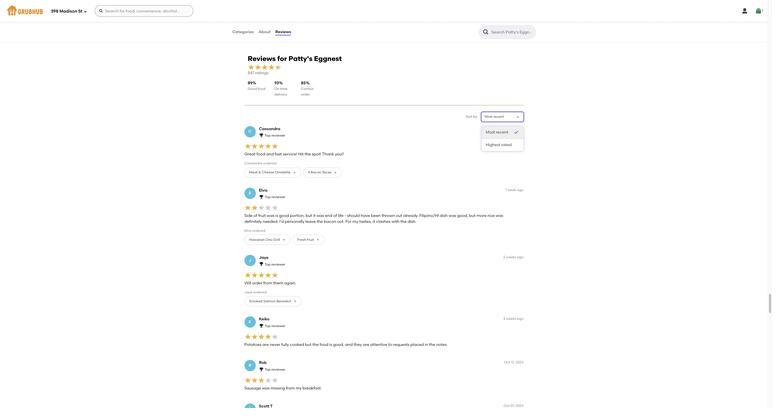 Task type: locate. For each thing, give the bounding box(es) containing it.
5 reviewer from the top
[[272, 368, 285, 372]]

reviewer for cassandra
[[272, 134, 285, 138]]

been
[[371, 214, 381, 219]]

reviews inside button
[[275, 30, 291, 34]]

hawaiian ono grill
[[249, 238, 280, 242]]

top reviewer up them
[[265, 263, 285, 267]]

needed.
[[263, 219, 279, 224]]

1 vertical spatial most recent
[[486, 130, 509, 135]]

plus icon image right benedict
[[293, 300, 297, 304]]

0 horizontal spatial elvis
[[244, 229, 251, 233]]

85
[[301, 81, 306, 86]]

trophy icon image for jaye
[[259, 262, 264, 267]]

reviewer up a
[[272, 195, 285, 199]]

2 min from the left
[[352, 19, 358, 23]]

3 top reviewer from the top
[[265, 263, 285, 267]]

cassandra ordered:
[[244, 162, 277, 166]]

top reviewer down rob
[[265, 368, 285, 372]]

1 horizontal spatial min
[[352, 19, 358, 23]]

elvis
[[259, 188, 268, 193], [244, 229, 251, 233]]

k
[[249, 320, 251, 325]]

search icon image
[[483, 29, 489, 35]]

min inside 20–35 min $2.99 delivery
[[452, 19, 458, 23]]

2
[[504, 256, 505, 260]]

delivery for 25–40
[[249, 24, 261, 28]]

portion,
[[290, 214, 305, 219]]

ago right days
[[517, 127, 524, 130]]

trophy icon image for cassandra
[[259, 133, 264, 138]]

most
[[485, 115, 493, 119], [486, 130, 495, 135]]

will
[[244, 281, 251, 286]]

top reviewer
[[265, 134, 285, 138], [265, 195, 285, 199], [265, 263, 285, 267], [265, 325, 285, 328], [265, 368, 285, 372]]

min inside 25–40 min $1.49 delivery
[[251, 19, 257, 23]]

top for keiko
[[265, 325, 271, 328]]

cassandra for cassandra ordered:
[[244, 162, 263, 166]]

2 weeks from the top
[[506, 317, 516, 321]]

1 horizontal spatial my
[[353, 219, 358, 224]]

0 vertical spatial most recent
[[485, 115, 504, 119]]

trophy icon image right e
[[259, 195, 264, 199]]

0 horizontal spatial from
[[263, 281, 272, 286]]

svg image
[[755, 8, 762, 14], [99, 9, 103, 13]]

from right missing
[[286, 386, 295, 391]]

1 horizontal spatial svg image
[[755, 8, 762, 14]]

0 horizontal spatial and
[[266, 152, 274, 157]]

oct 12, 2023
[[504, 361, 524, 365]]

85 correct order
[[301, 81, 314, 96]]

again.
[[284, 281, 296, 286]]

placed
[[411, 343, 424, 348]]

trophy icon image down rob
[[259, 367, 264, 372]]

they
[[354, 343, 362, 348]]

top for rob
[[265, 368, 271, 372]]

93
[[274, 81, 279, 86]]

personally
[[285, 219, 305, 224]]

but left more
[[469, 214, 476, 219]]

top down keiko
[[265, 325, 271, 328]]

most recent up highest rated
[[486, 130, 509, 135]]

good, left more
[[457, 214, 468, 219]]

ordered: up hawaiian
[[252, 229, 266, 233]]

weeks for will order from them again.
[[506, 256, 516, 260]]

top down rob
[[265, 368, 271, 372]]

4 trophy icon image from the top
[[259, 324, 264, 328]]

1 vertical spatial jaye
[[244, 291, 253, 295]]

top reviewer for jaye
[[265, 263, 285, 267]]

was right rice
[[496, 214, 503, 219]]

reviewer for keiko
[[272, 325, 285, 328]]

plus icon image inside smoked salmon benedict "button"
[[293, 300, 297, 304]]

2023 right 07,
[[516, 405, 524, 408]]

good, right is
[[333, 343, 344, 348]]

0 horizontal spatial jaye
[[244, 291, 253, 295]]

bacon
[[311, 171, 321, 175]]

1 vertical spatial from
[[286, 386, 295, 391]]

1 vertical spatial good,
[[333, 343, 344, 348]]

delivery inside 35–50 min $5.49 delivery
[[350, 24, 363, 28]]

0 horizontal spatial of
[[254, 214, 257, 219]]

trophy icon image
[[259, 133, 264, 138], [259, 195, 264, 199], [259, 262, 264, 267], [259, 324, 264, 328], [259, 367, 264, 372]]

1 vertical spatial recent
[[496, 130, 509, 135]]

elvis for elvis  ordered:
[[244, 229, 251, 233]]

0 vertical spatial good,
[[457, 214, 468, 219]]

1 vertical spatial order
[[252, 281, 262, 286]]

398
[[51, 9, 58, 14]]

ratings right 547 on the top
[[255, 71, 269, 75]]

ratings for 547 ratings
[[255, 71, 269, 75]]

0 vertical spatial weeks
[[506, 256, 516, 260]]

min
[[251, 19, 257, 23], [352, 19, 358, 23], [452, 19, 458, 23]]

filipino/hi
[[420, 214, 439, 219]]

ago right 3
[[517, 317, 524, 321]]

1 horizontal spatial elvis
[[259, 188, 268, 193]]

3 ago from the top
[[517, 256, 524, 260]]

it down been
[[373, 219, 375, 224]]

svg image
[[742, 8, 748, 14], [84, 10, 87, 13]]

by:
[[473, 115, 478, 119]]

cassandra up meat
[[244, 162, 263, 166]]

1 vertical spatial oct
[[504, 405, 510, 408]]

plus icon image right "fruit"
[[316, 238, 320, 242]]

20–35 min $2.99 delivery
[[441, 19, 463, 28]]

cassandra for cassandra
[[259, 127, 280, 131]]

plus icon image right slices
[[334, 171, 337, 174]]

service!
[[283, 152, 297, 157]]

fresh fruit button
[[293, 235, 325, 245]]

5 top from the top
[[265, 368, 271, 372]]

was left missing
[[262, 386, 270, 391]]

delivery inside 25–40 min $1.49 delivery
[[249, 24, 261, 28]]

1 reviewer from the top
[[272, 134, 285, 138]]

0 vertical spatial and
[[266, 152, 274, 157]]

svg image right st
[[84, 10, 87, 13]]

5 trophy icon image from the top
[[259, 367, 264, 372]]

most inside sort by: field
[[485, 115, 493, 119]]

4 left days
[[506, 127, 508, 130]]

reviews for reviews for patty's eggnest
[[248, 55, 276, 63]]

20–35
[[441, 19, 451, 23]]

oct left 07,
[[504, 405, 510, 408]]

spot!
[[312, 152, 321, 157]]

recent up most recent option
[[494, 115, 504, 119]]

2 weeks ago
[[504, 256, 524, 260]]

plus icon image
[[293, 171, 296, 174], [334, 171, 337, 174], [282, 238, 286, 242], [316, 238, 320, 242], [293, 300, 297, 304]]

out.
[[337, 219, 345, 224]]

2023 for oct 07, 2023
[[516, 405, 524, 408]]

1 week ago
[[506, 188, 524, 192]]

cheese
[[262, 171, 274, 175]]

1 vertical spatial 4
[[308, 171, 310, 175]]

jaye right j
[[259, 256, 269, 260]]

0 vertical spatial it
[[313, 214, 316, 219]]

delivery for 93
[[274, 93, 287, 96]]

elvis for elvis
[[259, 188, 268, 193]]

0 horizontal spatial 1
[[506, 188, 507, 192]]

4 for 4 days ago
[[506, 127, 508, 130]]

1 2023 from the top
[[516, 361, 524, 365]]

order down correct
[[301, 93, 310, 96]]

1 vertical spatial ordered:
[[252, 229, 266, 233]]

plus icon image inside hawaiian ono grill button
[[282, 238, 286, 242]]

of up 'definitely'
[[254, 214, 257, 219]]

2 vertical spatial ordered:
[[253, 291, 267, 295]]

07,
[[511, 405, 515, 408]]

0 horizontal spatial are
[[262, 343, 269, 348]]

ratings right 619
[[313, 25, 327, 30]]

top right e
[[265, 195, 271, 199]]

0 vertical spatial jaye
[[259, 256, 269, 260]]

sort by:
[[466, 115, 478, 119]]

most up highest
[[486, 130, 495, 135]]

ago right 2
[[517, 256, 524, 260]]

about button
[[258, 22, 271, 42]]

1 min from the left
[[251, 19, 257, 23]]

3463 ratings
[[404, 25, 427, 30]]

0 vertical spatial 1
[[762, 8, 764, 13]]

1 vertical spatial 2023
[[516, 405, 524, 408]]

1 horizontal spatial 4
[[506, 127, 508, 130]]

2 are from the left
[[363, 343, 369, 348]]

3 top from the top
[[265, 263, 271, 267]]

2 trophy icon image from the top
[[259, 195, 264, 199]]

top for cassandra
[[265, 134, 271, 138]]

2023 for oct 12, 2023
[[516, 361, 524, 365]]

reviews for patty's eggnest
[[248, 55, 342, 63]]

reviews for reviews
[[275, 30, 291, 34]]

0 horizontal spatial 4
[[308, 171, 310, 175]]

1 vertical spatial and
[[345, 343, 353, 348]]

meat & cheese omelette
[[249, 171, 291, 175]]

plus icon image inside 4 bacon slices button
[[334, 171, 337, 174]]

0 vertical spatial 2023
[[516, 361, 524, 365]]

trophy icon image down keiko
[[259, 324, 264, 328]]

top right c
[[265, 134, 271, 138]]

12,
[[511, 361, 515, 365]]

0 vertical spatial my
[[353, 219, 358, 224]]

1 horizontal spatial it
[[373, 219, 375, 224]]

ratings right 299 at the right top of page
[[515, 25, 528, 30]]

0 vertical spatial 4
[[506, 127, 508, 130]]

reviews up 547 ratings
[[248, 55, 276, 63]]

top reviewer up a
[[265, 195, 285, 199]]

was up needed.
[[267, 214, 275, 219]]

delivery inside 20–35 min $2.99 delivery
[[450, 24, 463, 28]]

food up the cassandra ordered:
[[257, 152, 265, 157]]

my down should
[[353, 219, 358, 224]]

reviewer up them
[[272, 263, 285, 267]]

weeks right 2
[[506, 256, 516, 260]]

oct left 12,
[[504, 361, 510, 365]]

$5.49
[[341, 24, 349, 28]]

recent inside option
[[496, 130, 509, 135]]

3 trophy icon image from the top
[[259, 262, 264, 267]]

food right good
[[258, 87, 265, 91]]

plus icon image inside meat & cheese omelette button
[[293, 171, 296, 174]]

jaye ordered:
[[244, 291, 267, 295]]

delivery right $1.49
[[249, 24, 261, 28]]

days
[[509, 127, 516, 130]]

1 vertical spatial my
[[296, 386, 302, 391]]

bacon
[[324, 219, 336, 224]]

min inside 35–50 min $5.49 delivery
[[352, 19, 358, 23]]

e
[[249, 191, 251, 196]]

and left fast
[[266, 152, 274, 157]]

4 top reviewer from the top
[[265, 325, 285, 328]]

2 top reviewer from the top
[[265, 195, 285, 199]]

1 horizontal spatial jaye
[[259, 256, 269, 260]]

my left the breakfast.
[[296, 386, 302, 391]]

delivery right $5.49
[[350, 24, 363, 28]]

fully
[[281, 343, 289, 348]]

0 vertical spatial cassandra
[[259, 127, 280, 131]]

1 ago from the top
[[517, 127, 524, 130]]

ordered: for fruit
[[252, 229, 266, 233]]

1 horizontal spatial good,
[[457, 214, 468, 219]]

1 top reviewer from the top
[[265, 134, 285, 138]]

sausage
[[244, 386, 261, 391]]

2 top from the top
[[265, 195, 271, 199]]

4 ago from the top
[[517, 317, 524, 321]]

reviewer up missing
[[272, 368, 285, 372]]

299 ratings
[[507, 25, 528, 30]]

top reviewer up fast
[[265, 134, 285, 138]]

reviewer for jaye
[[272, 263, 285, 267]]

trophy icon image right j
[[259, 262, 264, 267]]

1 weeks from the top
[[506, 256, 516, 260]]

rice
[[488, 214, 495, 219]]

smoked
[[249, 300, 263, 304]]

0 vertical spatial order
[[301, 93, 310, 96]]

1 horizontal spatial are
[[363, 343, 369, 348]]

ordered: up meat & cheese omelette on the left top
[[263, 162, 277, 166]]

plus icon image right omelette
[[293, 171, 296, 174]]

fruit
[[307, 238, 314, 242]]

1 vertical spatial most
[[486, 130, 495, 135]]

svg image left 1 button
[[742, 8, 748, 14]]

are right the "they"
[[363, 343, 369, 348]]

4 reviewer from the top
[[272, 325, 285, 328]]

the
[[305, 152, 311, 157], [317, 219, 323, 224], [401, 219, 407, 224], [313, 343, 319, 348], [429, 343, 436, 348]]

0 vertical spatial from
[[263, 281, 272, 286]]

2023 right 12,
[[516, 361, 524, 365]]

food
[[258, 87, 265, 91], [257, 152, 265, 157], [320, 343, 328, 348]]

2 2023 from the top
[[516, 405, 524, 408]]

it up leave
[[313, 214, 316, 219]]

ratings for 619 ratings
[[313, 25, 327, 30]]

1 inside 1 button
[[762, 8, 764, 13]]

0 horizontal spatial good,
[[333, 343, 344, 348]]

cassandra
[[259, 127, 280, 131], [244, 162, 263, 166]]

2 horizontal spatial min
[[452, 19, 458, 23]]

about
[[259, 30, 271, 34]]

order up the jaye ordered:
[[252, 281, 262, 286]]

4 bacon slices button
[[303, 168, 342, 178]]

0 vertical spatial elvis
[[259, 188, 268, 193]]

0 horizontal spatial order
[[252, 281, 262, 286]]

top
[[265, 134, 271, 138], [265, 195, 271, 199], [265, 263, 271, 267], [265, 325, 271, 328], [265, 368, 271, 372]]

3 reviewer from the top
[[272, 263, 285, 267]]

delivery for 20–35
[[450, 24, 463, 28]]

ratings right 3463
[[414, 25, 427, 30]]

4 inside 4 bacon slices button
[[308, 171, 310, 175]]

plus icon image right grill
[[282, 238, 286, 242]]

4 left bacon
[[308, 171, 310, 175]]

ago right week
[[517, 188, 524, 192]]

0 vertical spatial reviews
[[275, 30, 291, 34]]

from left them
[[263, 281, 272, 286]]

min right 25–40
[[251, 19, 257, 23]]

plus icon image for hawaiian ono grill
[[282, 238, 286, 242]]

ordered: for and
[[263, 162, 277, 166]]

4 top from the top
[[265, 325, 271, 328]]

0 vertical spatial oct
[[504, 361, 510, 365]]

299
[[507, 25, 514, 30]]

5 top reviewer from the top
[[265, 368, 285, 372]]

weeks
[[506, 256, 516, 260], [506, 317, 516, 321]]

elvis right e
[[259, 188, 268, 193]]

reviewer up fast
[[272, 134, 285, 138]]

delivery inside 93 on time delivery
[[274, 93, 287, 96]]

reviewer for elvis
[[272, 195, 285, 199]]

1 vertical spatial reviews
[[248, 55, 276, 63]]

plus icon image inside fresh fruit 'button'
[[316, 238, 320, 242]]

trophy icon image for keiko
[[259, 324, 264, 328]]

clashes
[[376, 219, 391, 224]]

Sort by: field
[[485, 115, 504, 119]]

1 vertical spatial weeks
[[506, 317, 516, 321]]

ratings for 3463 ratings
[[414, 25, 427, 30]]

ordered:
[[263, 162, 277, 166], [252, 229, 266, 233], [253, 291, 267, 295]]

a
[[275, 214, 278, 219]]

recent left days
[[496, 130, 509, 135]]

ordered: up smoked
[[253, 291, 267, 295]]

cassandra right c
[[259, 127, 280, 131]]

delivery right $2.99
[[450, 24, 463, 28]]

weeks right 3
[[506, 317, 516, 321]]

the right the hit
[[305, 152, 311, 157]]

svg image inside 1 button
[[755, 8, 762, 14]]

the down out
[[401, 219, 407, 224]]

0 vertical spatial ordered:
[[263, 162, 277, 166]]

and left the "they"
[[345, 343, 353, 348]]

0 vertical spatial most
[[485, 115, 493, 119]]

trophy icon image right c
[[259, 133, 264, 138]]

3 min from the left
[[452, 19, 458, 23]]

2 vertical spatial food
[[320, 343, 328, 348]]

1 vertical spatial elvis
[[244, 229, 251, 233]]

1 trophy icon image from the top
[[259, 133, 264, 138]]

most recent option
[[481, 126, 524, 139]]

1 vertical spatial 1
[[506, 188, 507, 192]]

89
[[248, 81, 253, 86]]

the left is
[[313, 343, 319, 348]]

benedict
[[277, 300, 291, 304]]

1 vertical spatial cassandra
[[244, 162, 263, 166]]

0 vertical spatial food
[[258, 87, 265, 91]]

1 horizontal spatial order
[[301, 93, 310, 96]]

0 horizontal spatial min
[[251, 19, 257, 23]]

elvis down 'definitely'
[[244, 229, 251, 233]]

reviews
[[275, 30, 291, 34], [248, 55, 276, 63]]

oct 07, 2023
[[504, 405, 524, 408]]

more
[[477, 214, 487, 219]]

min right 35–50
[[352, 19, 358, 23]]

1 horizontal spatial 1
[[762, 8, 764, 13]]

jaye down will
[[244, 291, 253, 295]]

of left life
[[333, 214, 337, 219]]

0 vertical spatial recent
[[494, 115, 504, 119]]

2 reviewer from the top
[[272, 195, 285, 199]]

food left is
[[320, 343, 328, 348]]

2 ago from the top
[[517, 188, 524, 192]]

ratings for 299 ratings
[[515, 25, 528, 30]]

1 top from the top
[[265, 134, 271, 138]]

are left never
[[262, 343, 269, 348]]

but right cooked
[[305, 343, 312, 348]]

grill
[[273, 238, 280, 242]]

547
[[248, 71, 254, 75]]

619 ratings
[[307, 25, 327, 30]]

3
[[503, 317, 505, 321]]

most recent up most recent option
[[485, 115, 504, 119]]

reviews button
[[275, 22, 291, 42]]

the right leave
[[317, 219, 323, 224]]

reviews right about
[[275, 30, 291, 34]]

top reviewer down keiko
[[265, 325, 285, 328]]

most right "by:"
[[485, 115, 493, 119]]

reviewer up never
[[272, 325, 285, 328]]

top right j
[[265, 263, 271, 267]]

delivery down time
[[274, 93, 287, 96]]

1 horizontal spatial of
[[333, 214, 337, 219]]

min right the 20–35
[[452, 19, 458, 23]]



Task type: vqa. For each thing, say whether or not it's contained in the screenshot.
are
yes



Task type: describe. For each thing, give the bounding box(es) containing it.
3 weeks ago
[[503, 317, 524, 321]]

jaye for jaye
[[259, 256, 269, 260]]

0 horizontal spatial my
[[296, 386, 302, 391]]

was right dish at the right of page
[[449, 214, 456, 219]]

1 vertical spatial food
[[257, 152, 265, 157]]

madison
[[59, 9, 77, 14]]

j
[[249, 258, 251, 263]]

4 for 4 bacon slices
[[308, 171, 310, 175]]

dish
[[440, 214, 448, 219]]

plus icon image for smoked salmon benedict
[[293, 300, 297, 304]]

already.
[[403, 214, 419, 219]]

35–50 min $5.49 delivery
[[341, 19, 363, 28]]

should
[[347, 214, 360, 219]]

1 are from the left
[[262, 343, 269, 348]]

25–40 min $1.49 delivery
[[240, 19, 261, 28]]

great
[[244, 152, 256, 157]]

in
[[425, 343, 428, 348]]

top reviewer for keiko
[[265, 325, 285, 328]]

&
[[259, 171, 261, 175]]

c
[[249, 129, 252, 134]]

great food and fast service! hit the spot! thank you!!
[[244, 152, 344, 157]]

good
[[248, 87, 257, 91]]

ago for will order from them again.
[[517, 256, 524, 260]]

end
[[325, 214, 332, 219]]

most inside option
[[486, 130, 495, 135]]

Search Patty's Eggnest search field
[[491, 30, 534, 35]]

salmon
[[263, 300, 276, 304]]

top reviewer for rob
[[265, 368, 285, 372]]

my inside side of fruit was a good portion, but it was end of life - should have been thrown out already.  filipino/hi dish was good, but more rice was definitely needed.  i'd personally leave the bacon out.  for my tastes, it clashes with the dish.
[[353, 219, 358, 224]]

meat & cheese omelette button
[[244, 168, 301, 178]]

plus icon image for meat & cheese omelette
[[293, 171, 296, 174]]

for
[[346, 219, 352, 224]]

oct for oct 12, 2023
[[504, 361, 510, 365]]

93 on time delivery
[[274, 81, 288, 96]]

is
[[329, 343, 332, 348]]

week
[[508, 188, 516, 192]]

ago for side of fruit was a good portion, but it was end of life - should have been thrown out already.  filipino/hi dish was good, but more rice was definitely needed.  i'd personally leave the bacon out.  for my tastes, it clashes with the dish.
[[517, 188, 524, 192]]

check icon image
[[514, 130, 519, 135]]

main navigation navigation
[[0, 0, 768, 22]]

fast
[[275, 152, 282, 157]]

fresh
[[297, 238, 306, 242]]

547 ratings
[[248, 71, 269, 75]]

rated
[[501, 143, 512, 147]]

with
[[392, 219, 400, 224]]

eggnest
[[314, 55, 342, 63]]

will order from them again.
[[244, 281, 296, 286]]

plus icon image for fresh fruit
[[316, 238, 320, 242]]

jaye for jaye ordered:
[[244, 291, 253, 295]]

25–40
[[240, 19, 250, 23]]

89 good food
[[248, 81, 265, 91]]

order inside 85 correct order
[[301, 93, 310, 96]]

hit
[[298, 152, 304, 157]]

1 horizontal spatial svg image
[[742, 8, 748, 14]]

recent inside sort by: field
[[494, 115, 504, 119]]

but up leave
[[306, 214, 312, 219]]

patty's
[[289, 55, 313, 63]]

35–50
[[341, 19, 351, 23]]

side of fruit was a good portion, but it was end of life - should have been thrown out already.  filipino/hi dish was good, but more rice was definitely needed.  i'd personally leave the bacon out.  for my tastes, it clashes with the dish.
[[244, 214, 503, 224]]

2 of from the left
[[333, 214, 337, 219]]

you!!
[[335, 152, 344, 157]]

1 of from the left
[[254, 214, 257, 219]]

notes
[[436, 343, 447, 348]]

elvis  ordered:
[[244, 229, 266, 233]]

never
[[270, 343, 280, 348]]

fruit
[[258, 214, 266, 219]]

1 horizontal spatial from
[[286, 386, 295, 391]]

min for 299 ratings
[[452, 19, 458, 23]]

for
[[277, 55, 287, 63]]

0 horizontal spatial svg image
[[84, 10, 87, 13]]

min for 3463 ratings
[[352, 19, 358, 23]]

$1.49
[[240, 24, 248, 28]]

most recent inside option
[[486, 130, 509, 135]]

attentive
[[370, 343, 387, 348]]

highest
[[486, 143, 501, 147]]

top for jaye
[[265, 263, 271, 267]]

plus icon image for 4 bacon slices
[[334, 171, 337, 174]]

delivery for 35–50
[[350, 24, 363, 28]]

oct for oct 07, 2023
[[504, 405, 510, 408]]

weeks for potatoes are never fully cooked but the food is good, and they are attentive to requests placed in the notes
[[506, 317, 516, 321]]

619
[[307, 25, 312, 30]]

1 for 1 week ago
[[506, 188, 507, 192]]

categories button
[[232, 22, 254, 42]]

1 vertical spatial it
[[373, 219, 375, 224]]

categories
[[232, 30, 254, 34]]

food inside "89 good food"
[[258, 87, 265, 91]]

time
[[280, 87, 288, 91]]

omelette
[[275, 171, 291, 175]]

st
[[78, 9, 82, 14]]

top for elvis
[[265, 195, 271, 199]]

1 horizontal spatial and
[[345, 343, 353, 348]]

good, inside side of fruit was a good portion, but it was end of life - should have been thrown out already.  filipino/hi dish was good, but more rice was definitely needed.  i'd personally leave the bacon out.  for my tastes, it clashes with the dish.
[[457, 214, 468, 219]]

potatoes
[[244, 343, 262, 348]]

correct
[[301, 87, 314, 91]]

ordered: for from
[[253, 291, 267, 295]]

sort
[[466, 115, 472, 119]]

trophy icon image for rob
[[259, 367, 264, 372]]

thank
[[322, 152, 334, 157]]

0 horizontal spatial it
[[313, 214, 316, 219]]

hawaiian ono grill button
[[244, 235, 290, 245]]

meat
[[249, 171, 258, 175]]

smoked salmon benedict button
[[244, 297, 302, 307]]

hawaiian
[[249, 238, 265, 242]]

thrown
[[382, 214, 395, 219]]

reviewer for rob
[[272, 368, 285, 372]]

min for 619 ratings
[[251, 19, 257, 23]]

i'd
[[279, 219, 284, 224]]

definitely
[[244, 219, 262, 224]]

0 horizontal spatial svg image
[[99, 9, 103, 13]]

1 for 1
[[762, 8, 764, 13]]

4 days ago
[[506, 127, 524, 130]]

highest rated
[[486, 143, 512, 147]]

caret down icon image
[[516, 115, 520, 119]]

was left end
[[317, 214, 324, 219]]

ago for great food and fast service! hit the spot! thank you!!
[[517, 127, 524, 130]]

fresh fruit
[[297, 238, 314, 242]]

Search for food, convenience, alcohol... search field
[[95, 5, 193, 17]]

smoked salmon benedict
[[249, 300, 291, 304]]

ono
[[266, 238, 273, 242]]

out
[[396, 214, 402, 219]]

missing
[[271, 386, 285, 391]]

3463
[[404, 25, 413, 30]]

the right in
[[429, 343, 436, 348]]

top reviewer for elvis
[[265, 195, 285, 199]]

r
[[249, 364, 251, 368]]

top reviewer for cassandra
[[265, 134, 285, 138]]

sausage was missing from my breakfast.
[[244, 386, 322, 391]]

trophy icon image for elvis
[[259, 195, 264, 199]]

keiko
[[259, 317, 270, 322]]

ago for potatoes are never fully cooked but the food is good, and they are attentive to requests placed in the notes
[[517, 317, 524, 321]]

have
[[361, 214, 370, 219]]

rob
[[259, 361, 267, 366]]



